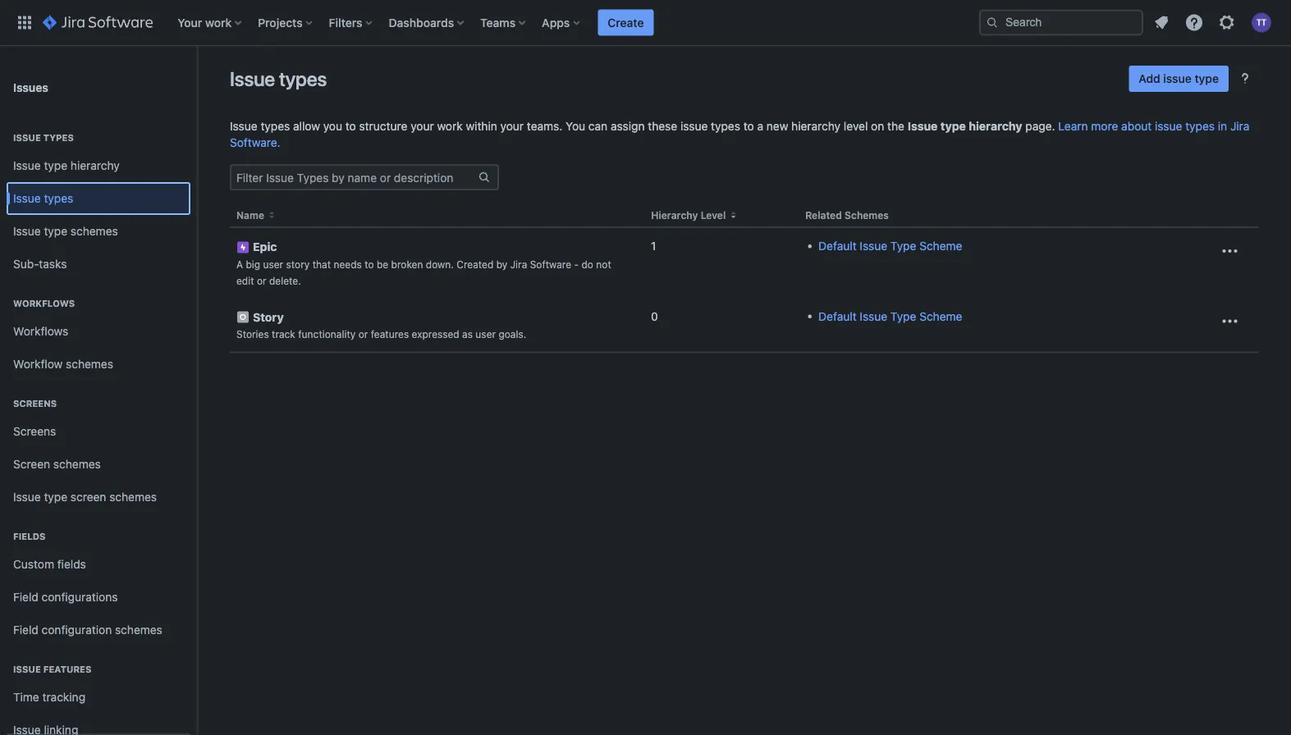 Task type: describe. For each thing, give the bounding box(es) containing it.
scheme for 0
[[920, 309, 963, 323]]

issue features
[[13, 665, 92, 675]]

screen schemes link
[[7, 448, 191, 481]]

workflow schemes
[[13, 358, 113, 371]]

type for screen
[[44, 491, 67, 504]]

issue types group
[[7, 115, 191, 286]]

learn
[[1059, 119, 1089, 133]]

1 horizontal spatial work
[[437, 119, 463, 133]]

your work
[[178, 16, 232, 29]]

by
[[497, 259, 508, 270]]

field configurations link
[[7, 581, 191, 614]]

functionality
[[298, 329, 356, 340]]

types up allow
[[279, 67, 327, 90]]

stories
[[237, 329, 269, 340]]

-
[[574, 259, 579, 270]]

apps
[[542, 16, 570, 29]]

appswitcher icon image
[[15, 13, 34, 32]]

allow
[[293, 119, 320, 133]]

issue inside learn more about issue types in jira software.
[[1156, 119, 1183, 133]]

workflows link
[[7, 315, 191, 348]]

issue types allow you to structure your work within your teams. you can assign these issue types to a new hierarchy level on the issue type hierarchy page.
[[230, 119, 1056, 133]]

issue type hierarchy
[[13, 159, 120, 173]]

teams.
[[527, 119, 563, 133]]

more
[[1092, 119, 1119, 133]]

field configuration schemes link
[[7, 614, 191, 647]]

schemes inside fields group
[[115, 624, 163, 637]]

hierarchy level
[[651, 209, 726, 221]]

tasks
[[39, 258, 67, 271]]

as
[[462, 329, 473, 340]]

issue type hierarchy link
[[7, 149, 191, 182]]

screen
[[71, 491, 106, 504]]

issue type schemes
[[13, 225, 118, 238]]

to inside "a big user story that needs to be broken down. created by jira software - do not edit or delete."
[[365, 259, 374, 270]]

1 your from the left
[[411, 119, 434, 133]]

types up software.
[[261, 119, 290, 133]]

workflow schemes link
[[7, 348, 191, 381]]

your work button
[[173, 9, 248, 36]]

a
[[758, 119, 764, 133]]

settings image
[[1218, 13, 1238, 32]]

type inside button
[[1195, 72, 1220, 85]]

custom fields link
[[7, 549, 191, 581]]

2 horizontal spatial hierarchy
[[969, 119, 1023, 133]]

scheme for 1
[[920, 239, 963, 253]]

actions image
[[1221, 241, 1240, 261]]

assign
[[611, 119, 645, 133]]

edit
[[237, 275, 254, 286]]

not
[[596, 259, 612, 270]]

types inside learn more about issue types in jira software.
[[1186, 119, 1215, 133]]

that
[[313, 259, 331, 270]]

help image
[[1185, 13, 1205, 32]]

add issue type
[[1139, 72, 1220, 85]]

or inside "a big user story that needs to be broken down. created by jira software - do not edit or delete."
[[257, 275, 267, 286]]

you
[[566, 119, 586, 133]]

tracking
[[42, 691, 85, 705]]

1 horizontal spatial issue types
[[230, 67, 327, 90]]

workflows for workflows group
[[13, 299, 75, 309]]

level
[[701, 209, 726, 221]]

configurations
[[42, 591, 118, 605]]

0
[[651, 309, 659, 323]]

custom
[[13, 558, 54, 572]]

primary element
[[10, 0, 980, 46]]

sub-
[[13, 258, 39, 271]]

type for 0
[[891, 309, 917, 323]]

2 your from the left
[[501, 119, 524, 133]]

2 horizontal spatial to
[[744, 119, 754, 133]]

field for field configuration schemes
[[13, 624, 38, 637]]

broken
[[391, 259, 423, 270]]

issue features group
[[7, 647, 191, 736]]

teams
[[481, 16, 516, 29]]

field configurations
[[13, 591, 118, 605]]

needs
[[334, 259, 362, 270]]

schemes
[[845, 209, 889, 221]]

in
[[1219, 119, 1228, 133]]

issues
[[13, 80, 48, 94]]

hierarchy
[[651, 209, 698, 221]]

goals.
[[499, 329, 527, 340]]

screens group
[[7, 381, 191, 519]]

apps button
[[537, 9, 587, 36]]

dashboards button
[[384, 9, 471, 36]]

story
[[286, 259, 310, 270]]

user inside "a big user story that needs to be broken down. created by jira software - do not edit or delete."
[[263, 259, 283, 270]]

field configuration schemes
[[13, 624, 163, 637]]

work inside 'dropdown button'
[[205, 16, 232, 29]]

epic
[[253, 240, 277, 254]]

dashboards
[[389, 16, 454, 29]]

track
[[272, 329, 296, 340]]

fields
[[57, 558, 86, 572]]

down.
[[426, 259, 454, 270]]

issue types
[[13, 133, 74, 143]]

1 vertical spatial or
[[359, 329, 368, 340]]

features
[[43, 665, 92, 675]]

create button
[[598, 9, 654, 36]]

level
[[844, 119, 868, 133]]

screens for screens group
[[13, 399, 57, 409]]

created
[[457, 259, 494, 270]]

big
[[246, 259, 260, 270]]

banner containing your work
[[0, 0, 1292, 46]]

default issue type scheme for 0
[[819, 309, 963, 323]]

schemes up 'issue type screen schemes'
[[53, 458, 101, 471]]

screen
[[13, 458, 50, 471]]

filters button
[[324, 9, 379, 36]]

issue types inside group
[[13, 192, 73, 205]]

schemes inside issue types group
[[71, 225, 118, 238]]

time
[[13, 691, 39, 705]]



Task type: vqa. For each thing, say whether or not it's contained in the screenshot.
the topmost Scheme
yes



Task type: locate. For each thing, give the bounding box(es) containing it.
0 vertical spatial default
[[819, 239, 857, 253]]

you
[[323, 119, 343, 133]]

expressed
[[412, 329, 460, 340]]

1 workflows from the top
[[13, 299, 75, 309]]

1 vertical spatial default issue type scheme link
[[819, 309, 963, 323]]

schemes
[[71, 225, 118, 238], [66, 358, 113, 371], [53, 458, 101, 471], [109, 491, 157, 504], [115, 624, 163, 637]]

0 vertical spatial user
[[263, 259, 283, 270]]

1 horizontal spatial hierarchy
[[792, 119, 841, 133]]

these
[[648, 119, 678, 133]]

a big user story that needs to be broken down. created by jira software - do not edit or delete.
[[237, 259, 612, 286]]

1 vertical spatial workflows
[[13, 325, 68, 338]]

the
[[888, 119, 905, 133]]

issue type screen schemes link
[[7, 481, 191, 514]]

user right as
[[476, 329, 496, 340]]

issue type screen schemes
[[13, 491, 157, 504]]

delete.
[[269, 275, 301, 286]]

default issue type scheme link for 1
[[819, 239, 963, 253]]

learn more about issue types in jira software. link
[[230, 119, 1250, 149]]

add
[[1139, 72, 1161, 85]]

to left a
[[744, 119, 754, 133]]

2 workflows from the top
[[13, 325, 68, 338]]

screens up screen
[[13, 425, 56, 439]]

hierarchy
[[792, 119, 841, 133], [969, 119, 1023, 133], [71, 159, 120, 173]]

default issue type scheme
[[819, 239, 963, 253], [819, 309, 963, 323]]

sub-tasks link
[[7, 248, 191, 281]]

1 horizontal spatial user
[[476, 329, 496, 340]]

Search field
[[980, 9, 1144, 36]]

types up issue type schemes at the top left of the page
[[44, 192, 73, 205]]

type for schemes
[[44, 225, 67, 238]]

configuration
[[42, 624, 112, 637]]

2 default from the top
[[819, 309, 857, 323]]

custom fields
[[13, 558, 86, 572]]

search image
[[986, 16, 999, 29]]

actions image
[[1221, 312, 1240, 331]]

related
[[806, 209, 842, 221]]

2 default issue type scheme from the top
[[819, 309, 963, 323]]

1 horizontal spatial to
[[365, 259, 374, 270]]

your right structure
[[411, 119, 434, 133]]

to right you
[[346, 119, 356, 133]]

or right edit at the left top of page
[[257, 275, 267, 286]]

1 screens from the top
[[13, 399, 57, 409]]

2 type from the top
[[891, 309, 917, 323]]

hierarchy up issue types link
[[71, 159, 120, 173]]

field
[[13, 591, 38, 605], [13, 624, 38, 637]]

1 type from the top
[[891, 239, 917, 253]]

issue types up allow
[[230, 67, 327, 90]]

user down epic
[[263, 259, 283, 270]]

default
[[819, 239, 857, 253], [819, 309, 857, 323]]

0 vertical spatial workflows
[[13, 299, 75, 309]]

fields group
[[7, 514, 191, 652]]

0 horizontal spatial jira
[[511, 259, 527, 270]]

workflows up workflow
[[13, 325, 68, 338]]

work right your
[[205, 16, 232, 29]]

type left "learn more" image
[[1195, 72, 1220, 85]]

your
[[178, 16, 202, 29]]

field down custom on the left of page
[[13, 591, 38, 605]]

types left the in
[[1186, 119, 1215, 133]]

jira inside learn more about issue types in jira software.
[[1231, 119, 1250, 133]]

within
[[466, 119, 498, 133]]

1 vertical spatial scheme
[[920, 309, 963, 323]]

type down types
[[44, 159, 67, 173]]

banner
[[0, 0, 1292, 46]]

0 horizontal spatial to
[[346, 119, 356, 133]]

types inside group
[[44, 192, 73, 205]]

0 vertical spatial work
[[205, 16, 232, 29]]

hierarchy level button
[[648, 209, 730, 221]]

issue inside screens group
[[13, 491, 41, 504]]

0 vertical spatial default issue type scheme
[[819, 239, 963, 253]]

sub-tasks
[[13, 258, 67, 271]]

type up tasks
[[44, 225, 67, 238]]

issue right the these
[[681, 119, 708, 133]]

filters
[[329, 16, 363, 29]]

do
[[582, 259, 594, 270]]

0 vertical spatial or
[[257, 275, 267, 286]]

1 vertical spatial work
[[437, 119, 463, 133]]

0 vertical spatial jira
[[1231, 119, 1250, 133]]

projects button
[[253, 9, 319, 36]]

type
[[1195, 72, 1220, 85], [941, 119, 967, 133], [44, 159, 67, 173], [44, 225, 67, 238], [44, 491, 67, 504]]

features
[[371, 329, 409, 340]]

new
[[767, 119, 789, 133]]

0 vertical spatial default issue type scheme link
[[819, 239, 963, 253]]

type left screen
[[44, 491, 67, 504]]

0 horizontal spatial issue types
[[13, 192, 73, 205]]

to left be
[[365, 259, 374, 270]]

jira
[[1231, 119, 1250, 133], [511, 259, 527, 270]]

a
[[237, 259, 243, 270]]

type for hierarchy
[[44, 159, 67, 173]]

learn more about issue types in jira software.
[[230, 119, 1250, 149]]

software.
[[230, 136, 281, 149]]

1 scheme from the top
[[920, 239, 963, 253]]

fields
[[13, 532, 46, 542]]

screen schemes
[[13, 458, 101, 471]]

field up issue features
[[13, 624, 38, 637]]

be
[[377, 259, 389, 270]]

0 horizontal spatial your
[[411, 119, 434, 133]]

jira right the in
[[1231, 119, 1250, 133]]

create
[[608, 16, 644, 29]]

work left within
[[437, 119, 463, 133]]

issue types
[[230, 67, 327, 90], [13, 192, 73, 205]]

jira inside "a big user story that needs to be broken down. created by jira software - do not edit or delete."
[[511, 259, 527, 270]]

notifications image
[[1152, 13, 1172, 32]]

default issue type scheme for 1
[[819, 239, 963, 253]]

1 default issue type scheme from the top
[[819, 239, 963, 253]]

issue types up issue type schemes at the top left of the page
[[13, 192, 73, 205]]

field inside field configurations link
[[13, 591, 38, 605]]

schemes right screen
[[109, 491, 157, 504]]

1 vertical spatial type
[[891, 309, 917, 323]]

screens link
[[7, 416, 191, 448]]

workflows for the workflows link
[[13, 325, 68, 338]]

1 field from the top
[[13, 591, 38, 605]]

1 vertical spatial screens
[[13, 425, 56, 439]]

0 horizontal spatial user
[[263, 259, 283, 270]]

screens for screens link
[[13, 425, 56, 439]]

2 default issue type scheme link from the top
[[819, 309, 963, 323]]

type for 1
[[891, 239, 917, 253]]

1 horizontal spatial jira
[[1231, 119, 1250, 133]]

0 horizontal spatial hierarchy
[[71, 159, 120, 173]]

screens inside screens link
[[13, 425, 56, 439]]

type right the
[[941, 119, 967, 133]]

workflow
[[13, 358, 63, 371]]

issue
[[230, 67, 275, 90], [230, 119, 258, 133], [908, 119, 938, 133], [13, 133, 41, 143], [13, 159, 41, 173], [13, 192, 41, 205], [13, 225, 41, 238], [860, 239, 888, 253], [860, 309, 888, 323], [13, 491, 41, 504], [13, 665, 41, 675]]

schemes down field configurations link
[[115, 624, 163, 637]]

jira right by
[[511, 259, 527, 270]]

user
[[263, 259, 283, 270], [476, 329, 496, 340]]

sidebar navigation image
[[179, 66, 215, 99]]

name button
[[230, 209, 268, 221]]

types left a
[[711, 119, 741, 133]]

software
[[530, 259, 572, 270]]

teams button
[[476, 9, 532, 36]]

projects
[[258, 16, 303, 29]]

screens down workflow
[[13, 399, 57, 409]]

related schemes
[[806, 209, 889, 221]]

0 vertical spatial screens
[[13, 399, 57, 409]]

stories track functionality or features expressed as user goals.
[[237, 329, 527, 340]]

Filter Issue Types by name or description text field
[[232, 166, 478, 189]]

1 vertical spatial user
[[476, 329, 496, 340]]

field inside field configuration schemes link
[[13, 624, 38, 637]]

page.
[[1026, 119, 1056, 133]]

field for field configurations
[[13, 591, 38, 605]]

issue right add on the right top of the page
[[1164, 72, 1192, 85]]

1 vertical spatial default
[[819, 309, 857, 323]]

learn more image
[[1236, 69, 1256, 89]]

0 vertical spatial field
[[13, 591, 38, 605]]

default for 1
[[819, 239, 857, 253]]

issue
[[1164, 72, 1192, 85], [681, 119, 708, 133], [1156, 119, 1183, 133]]

type inside screens group
[[44, 491, 67, 504]]

1 horizontal spatial your
[[501, 119, 524, 133]]

time tracking
[[13, 691, 85, 705]]

0 horizontal spatial or
[[257, 275, 267, 286]]

or left features
[[359, 329, 368, 340]]

types
[[43, 133, 74, 143]]

default issue type scheme link
[[819, 239, 963, 253], [819, 309, 963, 323]]

or
[[257, 275, 267, 286], [359, 329, 368, 340]]

your profile and settings image
[[1252, 13, 1272, 32]]

2 screens from the top
[[13, 425, 56, 439]]

time tracking link
[[7, 682, 191, 714]]

1
[[651, 239, 657, 253]]

hierarchy left page.
[[969, 119, 1023, 133]]

story
[[253, 311, 284, 324]]

1 vertical spatial jira
[[511, 259, 527, 270]]

default for 0
[[819, 309, 857, 323]]

schemes inside workflows group
[[66, 358, 113, 371]]

0 horizontal spatial work
[[205, 16, 232, 29]]

types
[[279, 67, 327, 90], [261, 119, 290, 133], [711, 119, 741, 133], [1186, 119, 1215, 133], [44, 192, 73, 205]]

on
[[871, 119, 885, 133]]

schemes down the workflows link
[[66, 358, 113, 371]]

can
[[589, 119, 608, 133]]

name
[[237, 209, 264, 221]]

1 default from the top
[[819, 239, 857, 253]]

add issue type button
[[1129, 66, 1229, 92]]

0 vertical spatial scheme
[[920, 239, 963, 253]]

your right within
[[501, 119, 524, 133]]

issue inside button
[[1164, 72, 1192, 85]]

2 scheme from the top
[[920, 309, 963, 323]]

2 field from the top
[[13, 624, 38, 637]]

1 vertical spatial field
[[13, 624, 38, 637]]

1 default issue type scheme link from the top
[[819, 239, 963, 253]]

jira software image
[[43, 13, 153, 32], [43, 13, 153, 32]]

0 vertical spatial type
[[891, 239, 917, 253]]

workflows down sub-tasks
[[13, 299, 75, 309]]

1 vertical spatial issue types
[[13, 192, 73, 205]]

1 vertical spatial default issue type scheme
[[819, 309, 963, 323]]

issue right about
[[1156, 119, 1183, 133]]

schemes down issue types link
[[71, 225, 118, 238]]

hierarchy inside issue types group
[[71, 159, 120, 173]]

1 horizontal spatial or
[[359, 329, 368, 340]]

hierarchy right "new"
[[792, 119, 841, 133]]

workflows group
[[7, 281, 191, 386]]

0 vertical spatial issue types
[[230, 67, 327, 90]]

default issue type scheme link for 0
[[819, 309, 963, 323]]



